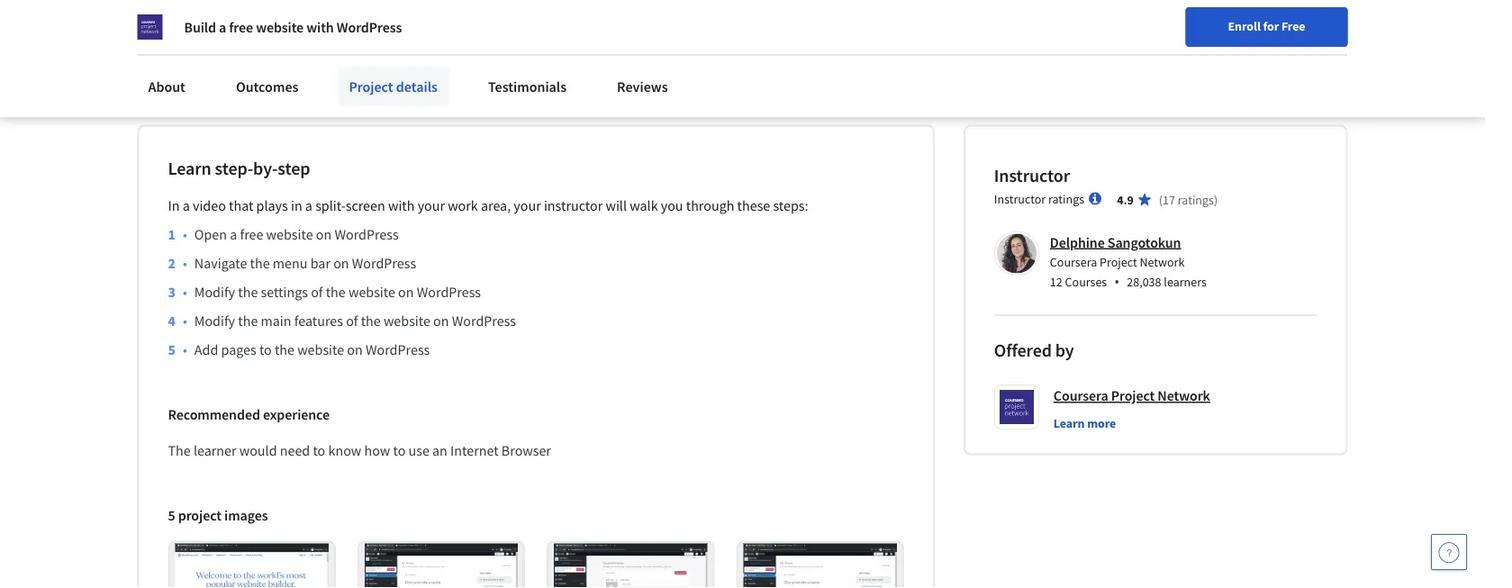 Task type: vqa. For each thing, say whether or not it's contained in the screenshot.
leftmost I
no



Task type: locate. For each thing, give the bounding box(es) containing it.
features
[[294, 312, 343, 330]]

free right build
[[229, 18, 253, 36]]

• modify the main features of the website on wordpress
[[183, 312, 516, 330]]

the left menu
[[250, 254, 270, 272]]

coursera up the learn more
[[1054, 387, 1109, 405]]

( 17 ratings )
[[1159, 191, 1218, 208]]

0 vertical spatial with
[[307, 18, 334, 36]]

1 vertical spatial modify
[[194, 312, 235, 330]]

how
[[364, 442, 390, 460]]

project inside project details link
[[349, 77, 393, 96]]

•
[[183, 226, 187, 244], [183, 254, 187, 272], [1115, 272, 1120, 291], [183, 283, 187, 301], [183, 312, 187, 330], [183, 341, 187, 359]]

with
[[307, 18, 334, 36], [388, 197, 415, 215]]

coursera image
[[22, 15, 136, 43]]

english button
[[1108, 0, 1216, 59]]

with right screen
[[388, 197, 415, 215]]

learn left more
[[1054, 415, 1085, 431]]

reviews
[[617, 77, 668, 96]]

free
[[1282, 18, 1306, 34]]

coursera project network link
[[1054, 385, 1211, 407]]

of right features
[[346, 312, 358, 330]]

4.9
[[1117, 191, 1134, 208]]

instructor for instructor ratings
[[995, 190, 1046, 207]]

the
[[168, 442, 191, 460]]

would
[[239, 442, 277, 460]]

build a free website with wordpress
[[184, 18, 402, 36]]

open
[[194, 226, 227, 244]]

recommended
[[168, 406, 260, 424]]

pages
[[221, 341, 256, 359]]

your right area,
[[514, 197, 541, 215]]

the left main
[[238, 312, 258, 330]]

your
[[418, 197, 445, 215], [514, 197, 541, 215]]

0 horizontal spatial with
[[307, 18, 334, 36]]

0 vertical spatial modify
[[194, 283, 235, 301]]

with up outcomes link
[[307, 18, 334, 36]]

1 horizontal spatial learn
[[1054, 415, 1085, 431]]

0 vertical spatial network
[[1140, 254, 1185, 270]]

the down main
[[275, 341, 295, 359]]

outcomes link
[[225, 67, 309, 106]]

0 vertical spatial project
[[349, 77, 393, 96]]

project
[[349, 77, 393, 96], [1100, 254, 1138, 270], [1112, 387, 1155, 405]]

coursera down delphine
[[1050, 254, 1098, 270]]

build
[[184, 18, 216, 36]]

0 horizontal spatial of
[[311, 283, 323, 301]]

1 horizontal spatial with
[[388, 197, 415, 215]]

browser
[[502, 442, 551, 460]]

to right pages
[[259, 341, 272, 359]]

2 instructor from the top
[[995, 190, 1046, 207]]

0 vertical spatial instructor
[[995, 164, 1070, 186]]

3 click to expand item image from the left
[[554, 544, 708, 588]]

instructor up "instructor ratings"
[[995, 164, 1070, 186]]

network inside delphine sangotokun coursera project network 12 courses • 28,038 learners
[[1140, 254, 1185, 270]]

project inside coursera project network link
[[1112, 387, 1155, 405]]

modify
[[194, 283, 235, 301], [194, 312, 235, 330]]

5 project images
[[168, 507, 268, 525]]

your left work
[[418, 197, 445, 215]]

None search field
[[257, 11, 689, 47]]

project
[[178, 507, 222, 525]]

wordpress
[[337, 18, 402, 36], [335, 226, 399, 244], [352, 254, 416, 272], [417, 283, 481, 301], [452, 312, 516, 330], [366, 341, 430, 359]]

0 horizontal spatial to
[[259, 341, 272, 359]]

learn
[[168, 157, 211, 179], [1054, 415, 1085, 431]]

courses
[[1065, 274, 1107, 290]]

read less
[[137, 77, 196, 94]]

4 click to expand item image from the left
[[744, 544, 897, 588]]

0 vertical spatial coursera
[[1050, 254, 1098, 270]]

area,
[[481, 197, 511, 215]]

1 vertical spatial learn
[[1054, 415, 1085, 431]]

0 horizontal spatial your
[[418, 197, 445, 215]]

these
[[738, 197, 771, 215]]

a
[[219, 18, 226, 36], [183, 197, 190, 215], [305, 197, 313, 215], [230, 226, 237, 244]]

(
[[1159, 191, 1163, 208]]

1 vertical spatial free
[[240, 226, 263, 244]]

1 vertical spatial of
[[346, 312, 358, 330]]

steps:
[[773, 197, 809, 215]]

instructor
[[995, 164, 1070, 186], [995, 190, 1046, 207]]

project left details
[[349, 77, 393, 96]]

1 horizontal spatial your
[[514, 197, 541, 215]]

0 horizontal spatial learn
[[168, 157, 211, 179]]

2 modify from the top
[[194, 312, 235, 330]]

of up features
[[311, 283, 323, 301]]

0 horizontal spatial ratings
[[1049, 190, 1085, 207]]

1 vertical spatial network
[[1158, 387, 1211, 405]]

to left the use
[[393, 442, 406, 460]]

that
[[229, 197, 254, 215]]

• for • open a free website on wordpress
[[183, 226, 187, 244]]

2 horizontal spatial to
[[393, 442, 406, 460]]

click to expand item image
[[175, 544, 329, 588], [365, 544, 518, 588], [554, 544, 708, 588], [744, 544, 897, 588]]

help center image
[[1439, 541, 1460, 563]]

1 instructor from the top
[[995, 164, 1070, 186]]

sangotokun
[[1108, 233, 1182, 251]]

coursera
[[1050, 254, 1098, 270], [1054, 387, 1109, 405]]

website up menu
[[266, 226, 313, 244]]

2 your from the left
[[514, 197, 541, 215]]

• for • add pages to the website on wordpress
[[183, 341, 187, 359]]

2 vertical spatial project
[[1112, 387, 1155, 405]]

learners
[[1164, 274, 1207, 290]]

0 vertical spatial of
[[311, 283, 323, 301]]

learner
[[194, 442, 237, 460]]

learn inside button
[[1054, 415, 1085, 431]]

on
[[316, 226, 332, 244], [333, 254, 349, 272], [398, 283, 414, 301], [433, 312, 449, 330], [347, 341, 363, 359]]

less
[[172, 77, 196, 94]]

learn more button
[[1054, 414, 1116, 432]]

to right need
[[313, 442, 326, 460]]

1 vertical spatial project
[[1100, 254, 1138, 270]]

by
[[1056, 339, 1075, 362]]

read less button
[[137, 76, 196, 95]]

coursera project network
[[1054, 387, 1211, 405]]

1 vertical spatial instructor
[[995, 190, 1046, 207]]

modify up add
[[194, 312, 235, 330]]

free down 'that'
[[240, 226, 263, 244]]

instructor up delphine sangotokun icon at right top
[[995, 190, 1046, 207]]

the left settings
[[238, 283, 258, 301]]

project up more
[[1112, 387, 1155, 405]]

website up the outcomes
[[256, 18, 304, 36]]

website up '• modify the main features of the website on wordpress'
[[349, 283, 395, 301]]

1 click to expand item image from the left
[[175, 544, 329, 588]]

modify down navigate
[[194, 283, 235, 301]]

instructor ratings
[[995, 190, 1085, 207]]

ratings right 17
[[1178, 191, 1214, 208]]

delphine sangotokun coursera project network 12 courses • 28,038 learners
[[1050, 233, 1207, 291]]

about
[[148, 77, 186, 96]]

learn up in
[[168, 157, 211, 179]]

1 horizontal spatial to
[[313, 442, 326, 460]]

free
[[229, 18, 253, 36], [240, 226, 263, 244]]

ratings up delphine
[[1049, 190, 1085, 207]]

of
[[311, 283, 323, 301], [346, 312, 358, 330]]

step-
[[215, 157, 253, 179]]

project down delphine sangotokun link
[[1100, 254, 1138, 270]]

0 vertical spatial learn
[[168, 157, 211, 179]]

1 modify from the top
[[194, 283, 235, 301]]

1 vertical spatial coursera
[[1054, 387, 1109, 405]]



Task type: describe. For each thing, give the bounding box(es) containing it.
the up '• modify the main features of the website on wordpress'
[[326, 283, 346, 301]]

use
[[409, 442, 430, 460]]

split-
[[315, 197, 346, 215]]

learn step-by-step
[[168, 157, 310, 179]]

an
[[433, 442, 448, 460]]

work
[[448, 197, 478, 215]]

testimonials link
[[477, 67, 578, 106]]

offered by
[[995, 339, 1075, 362]]

enroll for free
[[1228, 18, 1306, 34]]

2 click to expand item image from the left
[[365, 544, 518, 588]]

5
[[168, 507, 175, 525]]

for
[[1264, 18, 1280, 34]]

main
[[261, 312, 292, 330]]

• add pages to the website on wordpress
[[183, 341, 430, 359]]

instructor
[[544, 197, 603, 215]]

modify for modify the main features of the website on wordpress
[[194, 312, 235, 330]]

• inside delphine sangotokun coursera project network 12 courses • 28,038 learners
[[1115, 272, 1120, 291]]

details
[[396, 77, 438, 96]]

bar
[[311, 254, 331, 272]]

step
[[278, 157, 310, 179]]

delphine sangotokun link
[[1050, 233, 1182, 251]]

outcomes
[[236, 77, 299, 96]]

settings
[[261, 283, 308, 301]]

in
[[291, 197, 302, 215]]

offered
[[995, 339, 1052, 362]]

1 horizontal spatial of
[[346, 312, 358, 330]]

the learner would need to know how to use an internet browser
[[168, 442, 551, 460]]

walk
[[630, 197, 658, 215]]

screen
[[346, 197, 385, 215]]

project details
[[349, 77, 438, 96]]

menu
[[273, 254, 308, 272]]

internet
[[451, 442, 499, 460]]

project inside delphine sangotokun coursera project network 12 courses • 28,038 learners
[[1100, 254, 1138, 270]]

• open a free website on wordpress
[[183, 226, 399, 244]]

recommended experience
[[168, 406, 330, 424]]

need
[[280, 442, 310, 460]]

experience
[[263, 406, 330, 424]]

learn for learn more
[[1054, 415, 1085, 431]]

delphine
[[1050, 233, 1105, 251]]

know
[[328, 442, 362, 460]]

you
[[661, 197, 683, 215]]

video
[[193, 197, 226, 215]]

17
[[1163, 191, 1176, 208]]

testimonials
[[488, 77, 567, 96]]

coursera inside delphine sangotokun coursera project network 12 courses • 28,038 learners
[[1050, 254, 1098, 270]]

images
[[224, 507, 268, 525]]

website down features
[[297, 341, 344, 359]]

28,038
[[1127, 274, 1162, 290]]

add
[[194, 341, 218, 359]]

delphine sangotokun image
[[997, 234, 1037, 273]]

)
[[1214, 191, 1218, 208]]

enroll
[[1228, 18, 1261, 34]]

instructor for instructor
[[995, 164, 1070, 186]]

• for • modify the settings of the website on wordpress
[[183, 283, 187, 301]]

the down the • modify the settings of the website on wordpress
[[361, 312, 381, 330]]

learn more
[[1054, 415, 1116, 431]]

• for • modify the main features of the website on wordpress
[[183, 312, 187, 330]]

plays
[[256, 197, 288, 215]]

about link
[[137, 67, 196, 106]]

show notifications image
[[1242, 23, 1264, 44]]

reviews link
[[606, 67, 679, 106]]

read
[[137, 77, 169, 94]]

• modify the settings of the website on wordpress
[[183, 283, 481, 301]]

in
[[168, 197, 180, 215]]

project details link
[[338, 67, 449, 106]]

• navigate the menu bar on wordpress
[[183, 254, 416, 272]]

in a video that plays in a split-screen with your work area, your instructor will walk you through these steps:
[[168, 197, 809, 215]]

coursera project network image
[[137, 14, 163, 40]]

0 vertical spatial free
[[229, 18, 253, 36]]

modify for modify the settings of the website on wordpress
[[194, 283, 235, 301]]

learn for learn step-by-step
[[168, 157, 211, 179]]

1 vertical spatial with
[[388, 197, 415, 215]]

website down the • modify the settings of the website on wordpress
[[384, 312, 431, 330]]

1 your from the left
[[418, 197, 445, 215]]

• for • navigate the menu bar on wordpress
[[183, 254, 187, 272]]

1 horizontal spatial ratings
[[1178, 191, 1214, 208]]

english
[[1140, 20, 1184, 38]]

more
[[1088, 415, 1116, 431]]

by-
[[253, 157, 278, 179]]

12
[[1050, 274, 1063, 290]]

navigate
[[194, 254, 247, 272]]

through
[[686, 197, 735, 215]]

enroll for free button
[[1186, 7, 1348, 47]]

will
[[606, 197, 627, 215]]



